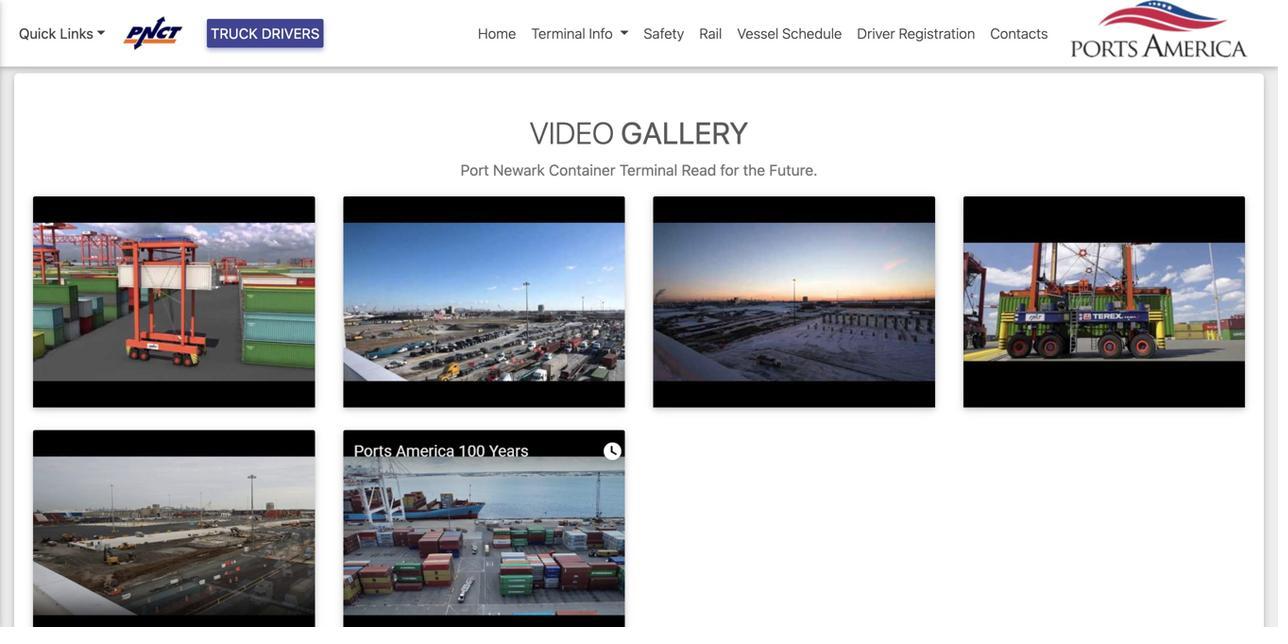 Task type: locate. For each thing, give the bounding box(es) containing it.
the
[[744, 161, 766, 179]]

home link
[[471, 15, 524, 51]]

terminal left "info"
[[532, 25, 586, 42]]

read
[[682, 161, 717, 179]]

contacts link
[[983, 15, 1056, 51]]

for
[[721, 161, 740, 179]]

home
[[478, 25, 516, 42]]

video gallery
[[530, 115, 749, 151]]

video image
[[33, 197, 315, 408], [343, 197, 625, 408], [654, 197, 935, 408], [964, 197, 1246, 408], [33, 431, 315, 628], [343, 431, 625, 628]]

driver registration
[[858, 25, 976, 42]]

terminal down video gallery
[[620, 161, 678, 179]]

driver
[[858, 25, 896, 42]]

photos and videos
[[90, 42, 218, 60]]

rail link
[[692, 15, 730, 51]]

vessel schedule
[[738, 25, 843, 42]]

1 horizontal spatial terminal
[[620, 161, 678, 179]]

terminal info
[[532, 25, 613, 42]]

quick links
[[19, 25, 93, 42]]

truck drivers
[[211, 25, 320, 42]]

0 horizontal spatial terminal
[[532, 25, 586, 42]]

truck drivers link
[[207, 19, 324, 48]]

vessel schedule link
[[730, 15, 850, 51]]

video
[[530, 115, 615, 151]]

vessel
[[738, 25, 779, 42]]

1 vertical spatial terminal
[[620, 161, 678, 179]]

terminal
[[532, 25, 586, 42], [620, 161, 678, 179]]

0 vertical spatial terminal
[[532, 25, 586, 42]]



Task type: vqa. For each thing, say whether or not it's contained in the screenshot.
Video
yes



Task type: describe. For each thing, give the bounding box(es) containing it.
rail
[[700, 25, 722, 42]]

future.
[[770, 161, 818, 179]]

port newark container terminal read for the future.
[[461, 161, 818, 179]]

quick
[[19, 25, 56, 42]]

schedule
[[783, 25, 843, 42]]

container
[[549, 161, 616, 179]]

gallery
[[621, 115, 749, 151]]

driver registration link
[[850, 15, 983, 51]]

safety link
[[636, 15, 692, 51]]

truck
[[211, 25, 258, 42]]

registration
[[899, 25, 976, 42]]

newark
[[493, 161, 545, 179]]

quick links link
[[19, 23, 106, 44]]

photos
[[90, 42, 137, 60]]

links
[[60, 25, 93, 42]]

contacts
[[991, 25, 1049, 42]]

videos
[[171, 42, 218, 60]]

drivers
[[262, 25, 320, 42]]

safety
[[644, 25, 685, 42]]

port
[[461, 161, 489, 179]]

info
[[589, 25, 613, 42]]

and
[[141, 42, 167, 60]]

terminal info link
[[524, 15, 636, 51]]



